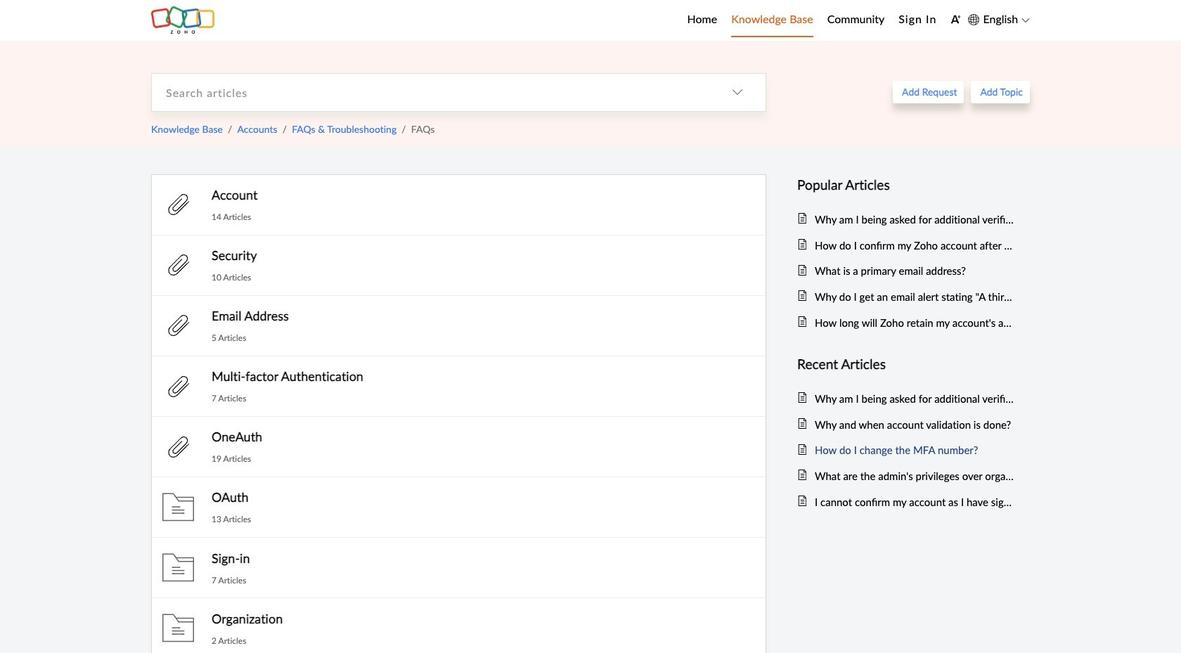 Task type: describe. For each thing, give the bounding box(es) containing it.
user preference image
[[951, 14, 961, 25]]

1 heading from the top
[[797, 174, 1016, 196]]

choose category image
[[732, 87, 743, 98]]



Task type: vqa. For each thing, say whether or not it's contained in the screenshot.
the Background color image on the left bottom of page
no



Task type: locate. For each thing, give the bounding box(es) containing it.
choose category element
[[710, 74, 766, 111]]

heading
[[797, 174, 1016, 196], [797, 354, 1016, 375]]

Search articles field
[[152, 74, 710, 111]]

choose languages element
[[969, 11, 1030, 29]]

1 vertical spatial heading
[[797, 354, 1016, 375]]

user preference element
[[951, 9, 961, 31]]

0 vertical spatial heading
[[797, 174, 1016, 196]]

2 heading from the top
[[797, 354, 1016, 375]]



